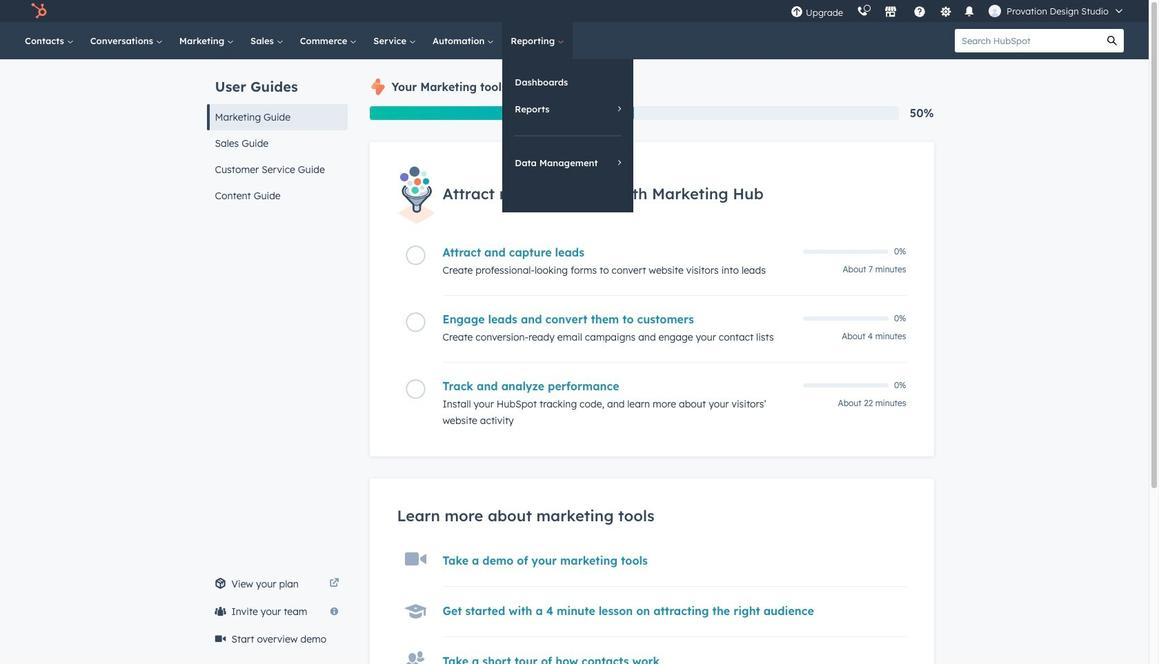 Task type: locate. For each thing, give the bounding box(es) containing it.
Search HubSpot search field
[[955, 29, 1101, 52]]

link opens in a new window image
[[329, 576, 339, 593]]

progress bar
[[369, 106, 634, 120]]

menu
[[784, 0, 1132, 22]]

james peterson image
[[989, 5, 1001, 17]]

link opens in a new window image
[[329, 579, 339, 589]]



Task type: vqa. For each thing, say whether or not it's contained in the screenshot.
second the Link opens in a new window icon from the top of the page
yes



Task type: describe. For each thing, give the bounding box(es) containing it.
reporting menu
[[503, 59, 634, 213]]

marketplaces image
[[885, 6, 897, 19]]

user guides element
[[207, 59, 347, 209]]



